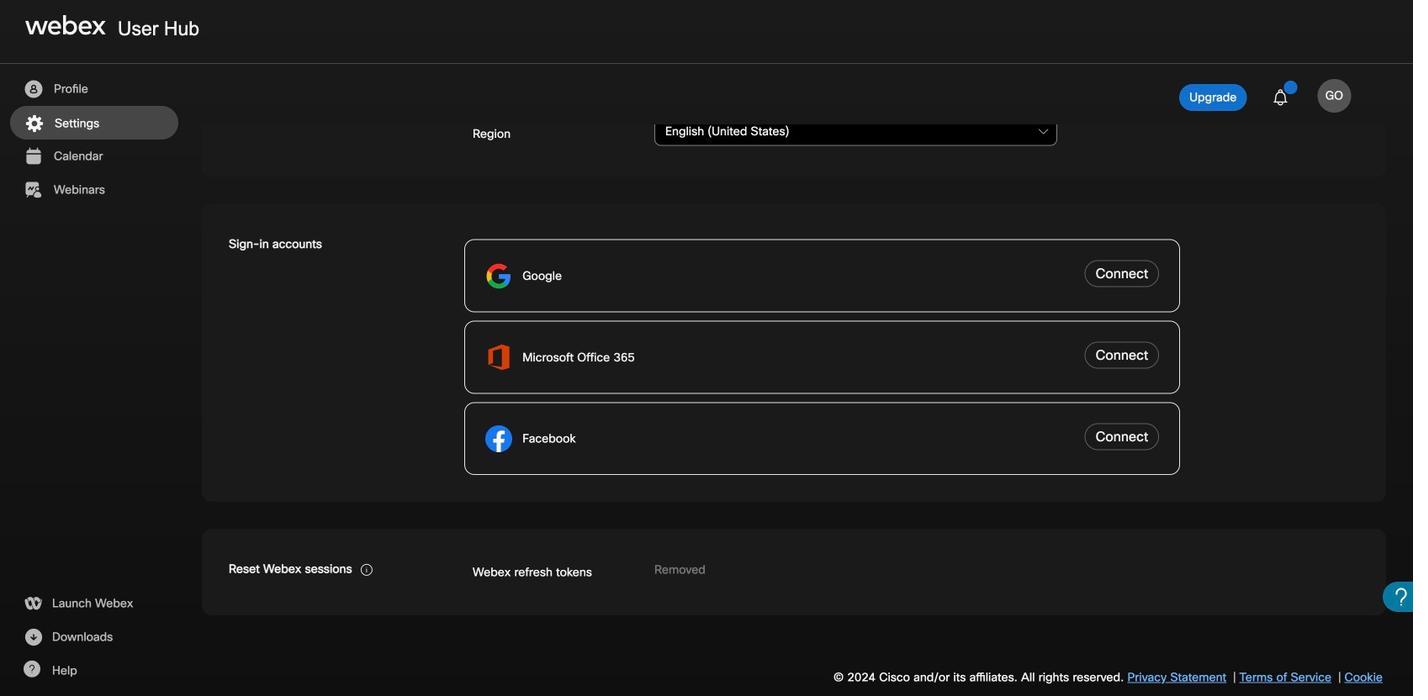 Task type: vqa. For each thing, say whether or not it's contained in the screenshot.
1st tab from left
no



Task type: describe. For each thing, give the bounding box(es) containing it.
mds meetings_filled image
[[23, 146, 44, 167]]

mds people circle_filled image
[[23, 79, 44, 99]]

mds content download_filled image
[[23, 627, 44, 648]]

settings element
[[0, 0, 1413, 696]]



Task type: locate. For each thing, give the bounding box(es) containing it.
cisco webex image
[[25, 15, 106, 35]]

mds webex helix filled image
[[23, 594, 43, 614]]

mds webinar_filled image
[[23, 180, 44, 200]]

mds settings_filled image
[[24, 114, 45, 134]]

ng help active image
[[23, 661, 40, 678]]

none text field inside settings element
[[654, 118, 1057, 146]]

None text field
[[654, 118, 1057, 146]]



